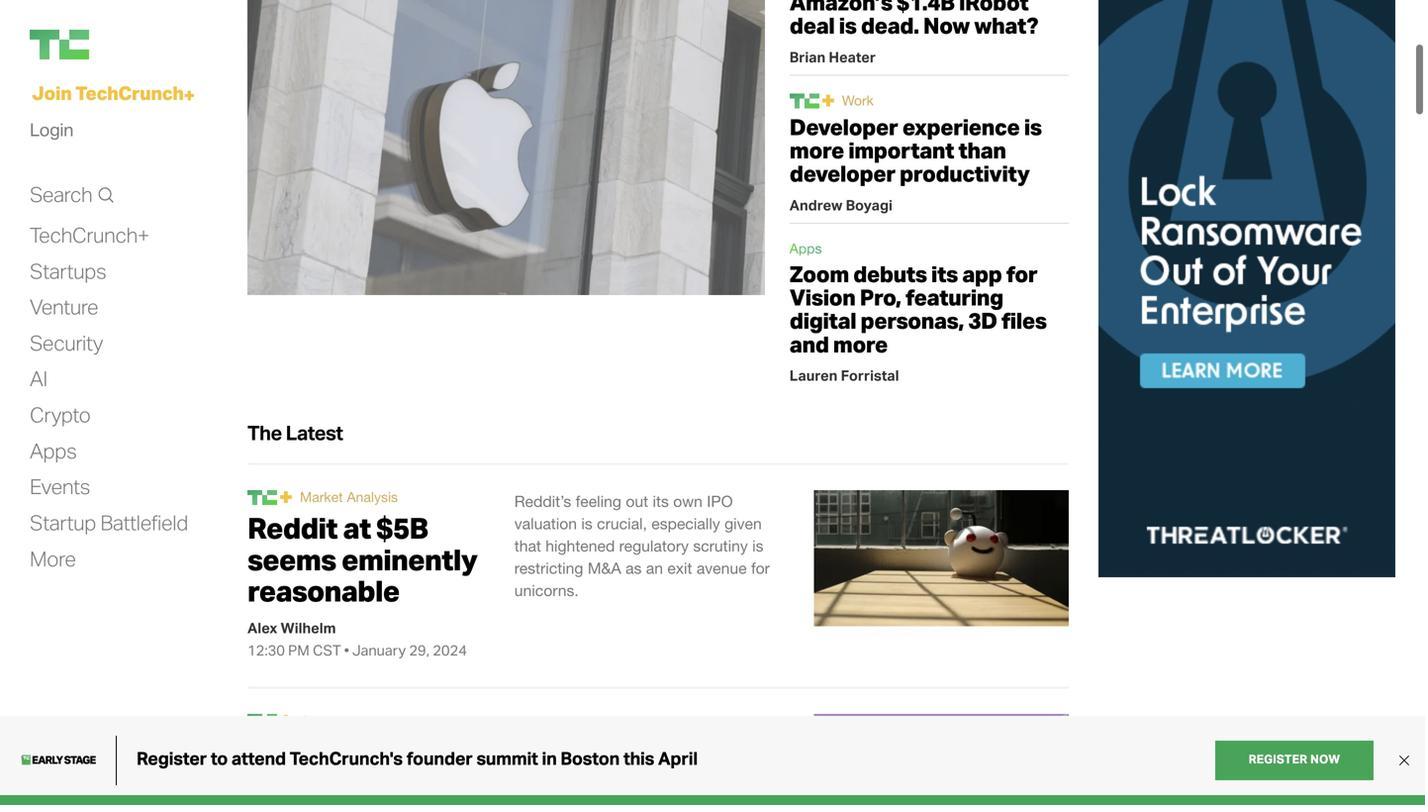 Task type: locate. For each thing, give the bounding box(es) containing it.
but
[[330, 765, 376, 801]]

reddit
[[248, 509, 338, 546]]

2 vertical spatial its
[[628, 760, 644, 779]]

reddit's
[[515, 492, 572, 510]]

techcrunch link up reddit
[[248, 490, 277, 505]]

techcrunch link down the brian
[[790, 93, 820, 108]]

0 horizontal spatial its
[[628, 760, 644, 779]]

growth
[[307, 733, 405, 769]]

security
[[30, 330, 103, 355]]

for right avenue
[[752, 559, 770, 577]]

ai link
[[30, 366, 47, 392]]

1 horizontal spatial its
[[653, 492, 669, 510]]

forristal
[[841, 366, 900, 384]]

valuation
[[515, 514, 577, 533]]

your
[[630, 738, 661, 756]]

startups
[[30, 258, 106, 283]]

good,
[[248, 765, 325, 801]]

can
[[718, 738, 744, 756]]

search
[[30, 181, 92, 207]]

techcrunch+ link
[[30, 222, 149, 248]]

0 horizontal spatial apps
[[30, 438, 77, 463]]

for
[[1007, 260, 1038, 288], [752, 559, 770, 577], [611, 716, 630, 734], [605, 760, 624, 779]]

andrew boyagi link
[[790, 196, 893, 214]]

its inside reddit's feeling out its own ipo valuation is crucial, especially given that hightened regulatory scrutiny is restricting m&a as an exit avenue for unicorns.
[[653, 492, 669, 510]]

its down your
[[628, 760, 644, 779]]

restricting
[[515, 559, 584, 577]]

apps
[[790, 240, 822, 256], [30, 438, 77, 463]]

0 horizontal spatial techcrunch image
[[30, 30, 89, 59]]

is right than
[[1025, 113, 1042, 141]]

apps link up events
[[30, 438, 77, 464]]

for down how on the bottom
[[605, 760, 624, 779]]

an
[[646, 559, 663, 577]]

plus bold image left 'work'
[[823, 94, 835, 106]]

analysis
[[347, 489, 398, 505]]

best
[[649, 760, 679, 779]]

app
[[963, 260, 1002, 288]]

apps up zoom
[[790, 240, 822, 256]]

apps for apps
[[30, 438, 77, 463]]

1 horizontal spatial plus bold image
[[823, 94, 835, 106]]

ipo
[[707, 492, 733, 510]]

plus bold image
[[823, 94, 835, 106], [280, 491, 292, 503]]

techcrunch image up join
[[30, 30, 89, 59]]

techcrunch link for reddit at $5b seems eminently reasonable
[[248, 490, 277, 505]]

0 vertical spatial apps link
[[790, 240, 822, 256]]

is inside any growth is good, but sustainab
[[410, 733, 433, 769]]

alex
[[248, 618, 278, 637]]

apps inside apps zoom debuts its app for vision pro, featuring digital personas, 3d files and more lauren forristal
[[790, 240, 822, 256]]

0 vertical spatial more
[[790, 136, 845, 164]]

1 vertical spatial its
[[653, 492, 669, 510]]

techcrunch link for developer experience is more important than developer productivity
[[790, 93, 820, 108]]

techcrunch link left plus bold image
[[248, 714, 277, 729]]

crypto link
[[30, 402, 91, 428]]

more up andrew
[[790, 136, 845, 164]]

and
[[790, 330, 829, 358]]

1 horizontal spatial apps
[[790, 240, 822, 256]]

1 vertical spatial apps link
[[30, 438, 77, 464]]

2 horizontal spatial techcrunch image
[[790, 93, 820, 108]]

amazon's $1.4b irobot deal is dead. now what? link
[[790, 0, 1039, 39]]

dead.
[[861, 12, 920, 39]]

work
[[842, 92, 874, 108]]

its inside what worked for paypal is a good example of how your startup can start looking for its best routes to market, too.
[[628, 760, 644, 779]]

given
[[725, 514, 762, 533]]

2 vertical spatial techcrunch image
[[248, 714, 277, 729]]

0 vertical spatial its
[[932, 260, 958, 288]]

1 horizontal spatial techcrunch image
[[248, 714, 277, 729]]

more
[[790, 136, 845, 164], [834, 330, 888, 358]]

pro,
[[860, 283, 902, 311]]

more up forristal
[[834, 330, 888, 358]]

is up heater
[[839, 12, 857, 39]]

venture link
[[30, 294, 98, 320]]

apps down crypto link
[[30, 438, 77, 463]]

techcrunch image down the brian
[[790, 93, 820, 108]]

techcrunch link
[[30, 30, 228, 59], [790, 93, 820, 108], [248, 490, 277, 505], [248, 714, 277, 729]]

2 horizontal spatial its
[[932, 260, 958, 288]]

is
[[839, 12, 857, 39], [1025, 113, 1042, 141], [582, 514, 593, 533], [753, 537, 764, 555], [687, 716, 698, 734], [410, 733, 433, 769]]

apple logo at entrance to an apple store image
[[248, 0, 765, 295]]

0 vertical spatial plus bold image
[[823, 94, 835, 106]]

its left the app
[[932, 260, 958, 288]]

plus bold image right techcrunch icon on the left bottom of page
[[280, 491, 292, 503]]

apps link up zoom
[[790, 240, 822, 256]]

apps for apps zoom debuts its app for vision pro, featuring digital personas, 3d files and more lauren forristal
[[790, 240, 822, 256]]

lauren
[[790, 366, 838, 384]]

reddit's feeling out its own ipo valuation is crucial, especially given that hightened regulatory scrutiny is restricting m&a as an exit avenue for unicorns.
[[515, 492, 770, 600]]

amazon's
[[790, 0, 893, 16]]

login
[[30, 118, 73, 141]]

cst
[[313, 641, 341, 659]]

techcrunch image
[[248, 490, 277, 505]]

0 vertical spatial apps
[[790, 240, 822, 256]]

1 vertical spatial techcrunch image
[[790, 93, 820, 108]]

more inside apps zoom debuts its app for vision pro, featuring digital personas, 3d files and more lauren forristal
[[834, 330, 888, 358]]

avenue
[[697, 559, 747, 577]]

is inside developer experience is more important than developer productivity andrew boyagi
[[1025, 113, 1042, 141]]

is right growth
[[410, 733, 433, 769]]

own
[[674, 492, 703, 510]]

market,
[[515, 783, 567, 801]]

0 vertical spatial techcrunch image
[[30, 30, 89, 59]]

techcrunch image left plus bold image
[[248, 714, 277, 729]]

a
[[703, 716, 711, 734]]

join
[[32, 81, 72, 104]]

more inside developer experience is more important than developer productivity andrew boyagi
[[790, 136, 845, 164]]

12:30
[[248, 641, 285, 659]]

to
[[731, 760, 745, 779]]

deal
[[790, 12, 835, 39]]

is inside what worked for paypal is a good example of how your startup can start looking for its best routes to market, too.
[[687, 716, 698, 734]]

0 horizontal spatial plus bold image
[[280, 491, 292, 503]]

is left a
[[687, 716, 698, 734]]

market analysis
[[300, 489, 398, 505]]

events
[[30, 473, 90, 499]]

for right the app
[[1007, 260, 1038, 288]]

1 vertical spatial plus bold image
[[280, 491, 292, 503]]

1 vertical spatial apps
[[30, 438, 77, 463]]

alex wilhelm link
[[248, 618, 336, 637]]

its right out
[[653, 492, 669, 510]]

zoom
[[790, 260, 849, 288]]

techcrunch image
[[30, 30, 89, 59], [790, 93, 820, 108], [248, 714, 277, 729]]

more link
[[30, 545, 76, 572]]

is inside amazon's $1.4b irobot deal is dead. now what? brian heater
[[839, 12, 857, 39]]

m&a
[[588, 559, 622, 577]]

its inside apps zoom debuts its app for vision pro, featuring digital personas, 3d files and more lauren forristal
[[932, 260, 958, 288]]

1 vertical spatial more
[[834, 330, 888, 358]]

any growth is good, but sustainab link
[[248, 733, 447, 805]]

that
[[515, 537, 542, 555]]

apps link
[[790, 240, 822, 256], [30, 438, 77, 464]]

for inside apps zoom debuts its app for vision pro, featuring digital personas, 3d files and more lauren forristal
[[1007, 260, 1038, 288]]

$1.4b
[[897, 0, 955, 16]]

files
[[1002, 307, 1047, 334]]

venture
[[30, 294, 98, 319]]

the
[[248, 420, 282, 445]]



Task type: describe. For each thing, give the bounding box(es) containing it.
developer
[[790, 113, 898, 141]]

experience
[[903, 113, 1020, 141]]

plus bold image
[[280, 715, 292, 727]]

lauren forristal link
[[790, 366, 900, 384]]

security link
[[30, 330, 103, 356]]

any
[[248, 733, 302, 769]]

exit
[[668, 559, 693, 577]]

startup battlefield link
[[30, 509, 188, 536]]

at
[[343, 509, 371, 546]]

0 horizontal spatial apps link
[[30, 438, 77, 464]]

plus bold image for reddit at $5b seems eminently reasonable
[[280, 491, 292, 503]]

out
[[626, 492, 649, 510]]

3d
[[969, 307, 998, 334]]

•
[[344, 641, 349, 659]]

techcrunch+
[[30, 222, 149, 247]]

regulatory
[[620, 537, 689, 555]]

important
[[849, 136, 955, 164]]

reddit at $5b seems eminently reasonable link
[[248, 509, 478, 609]]

what worked for paypal is a good example of how your startup can start looking for its best routes to market, too.
[[515, 716, 751, 801]]

latest
[[286, 420, 343, 445]]

especially
[[652, 514, 721, 533]]

january
[[352, 641, 406, 659]]

what?
[[975, 12, 1039, 39]]

heater
[[829, 48, 876, 66]]

personas,
[[861, 307, 964, 334]]

startup
[[665, 738, 714, 756]]

pm
[[288, 641, 310, 659]]

growth
[[300, 712, 345, 729]]

join techcrunch +
[[32, 81, 195, 107]]

is down given on the bottom right of page
[[753, 537, 764, 555]]

techcrunch image for developer experience is more important than developer productivity
[[790, 93, 820, 108]]

growth link
[[300, 712, 345, 729]]

market
[[300, 489, 343, 505]]

reddit at $5b seems eminently reasonable alex wilhelm 12:30 pm cst • january 29, 2024
[[248, 509, 478, 659]]

eminently
[[342, 541, 478, 577]]

worked
[[555, 716, 607, 734]]

man's hand in black and white placing block on largest stack of 5 growing stacks of yellow and red tinted blocks image
[[815, 714, 1069, 805]]

hightened
[[546, 537, 615, 555]]

developer
[[790, 160, 896, 187]]

debuts
[[854, 260, 927, 288]]

looking
[[550, 760, 601, 779]]

+
[[184, 83, 195, 107]]

crucial,
[[597, 514, 648, 533]]

zoom debuts its app for vision pro, featuring digital personas, 3d files and more link
[[790, 260, 1047, 358]]

for inside reddit's feeling out its own ipo valuation is crucial, especially given that hightened regulatory scrutiny is restricting m&a as an exit avenue for unicorns.
[[752, 559, 770, 577]]

the latest
[[248, 420, 343, 445]]

login link
[[30, 114, 73, 145]]

of
[[578, 738, 592, 756]]

reasonable
[[248, 573, 400, 609]]

productivity
[[900, 160, 1030, 187]]

market analysis link
[[300, 489, 398, 505]]

techcrunch link for any growth is good, but sustainab
[[248, 714, 277, 729]]

than
[[959, 136, 1007, 164]]

its for own
[[653, 492, 669, 510]]

unicorns.
[[515, 581, 579, 600]]

more
[[30, 545, 76, 571]]

how
[[596, 738, 626, 756]]

29,
[[409, 641, 430, 659]]

example
[[515, 738, 574, 756]]

1 horizontal spatial apps link
[[790, 240, 822, 256]]

paypal
[[635, 716, 683, 734]]

for up how on the bottom
[[611, 716, 630, 734]]

digital
[[790, 307, 857, 334]]

amazon's $1.4b irobot deal is dead. now what? brian heater
[[790, 0, 1039, 66]]

andrew
[[790, 196, 843, 214]]

search image
[[97, 185, 114, 205]]

2024
[[433, 641, 467, 659]]

its for app
[[932, 260, 958, 288]]

$5b
[[376, 509, 428, 546]]

startups link
[[30, 258, 106, 284]]

advertisement element
[[1099, 0, 1396, 577]]

techcrunch link up techcrunch
[[30, 30, 228, 59]]

good
[[715, 716, 751, 734]]

work link
[[842, 92, 874, 108]]

brian
[[790, 48, 826, 66]]

techcrunch image for any growth is good, but sustainab
[[248, 714, 277, 729]]

now
[[924, 12, 970, 39]]

any growth is good, but sustainab
[[248, 733, 447, 805]]

apps zoom debuts its app for vision pro, featuring digital personas, 3d files and more lauren forristal
[[790, 240, 1047, 384]]

ai
[[30, 366, 47, 391]]

scrutiny
[[693, 537, 748, 555]]

too.
[[572, 783, 599, 801]]

is up hightened
[[582, 514, 593, 533]]

developer experience is more important than developer productivity andrew boyagi
[[790, 113, 1042, 214]]

start
[[515, 760, 546, 779]]

battlefield
[[100, 509, 188, 535]]

plus bold image for developer experience is more important than developer productivity
[[823, 94, 835, 106]]



Task type: vqa. For each thing, say whether or not it's contained in the screenshot.
example
yes



